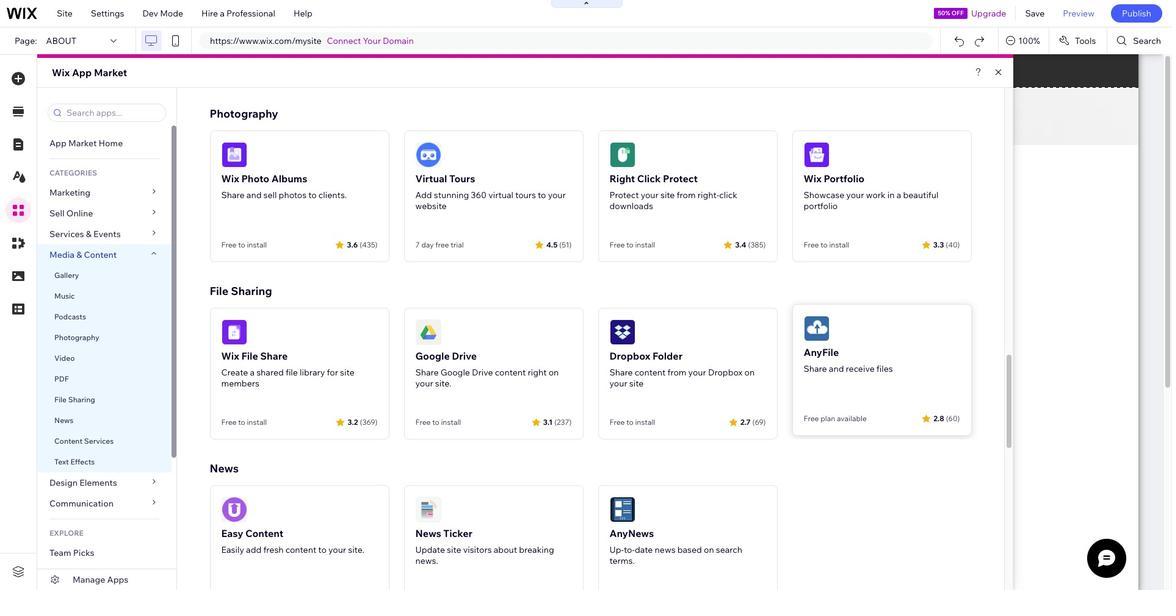 Task type: locate. For each thing, give the bounding box(es) containing it.
breaking
[[519, 545, 554, 556]]

a right hire
[[220, 8, 225, 19]]

0 vertical spatial app
[[72, 67, 92, 79]]

wix file share create a shared file library for site members
[[221, 350, 354, 389]]

content up text effects
[[54, 437, 82, 446]]

& inside "link"
[[86, 229, 92, 240]]

0 vertical spatial content
[[84, 250, 117, 261]]

wix down about
[[52, 67, 70, 79]]

pdf link
[[37, 369, 172, 390]]

0 horizontal spatial photography
[[54, 333, 99, 342]]

on up 2.7 (69)
[[744, 367, 755, 378]]

install for portfolio
[[829, 241, 849, 250]]

create
[[221, 367, 248, 378]]

0 horizontal spatial file sharing
[[54, 396, 95, 405]]

0 horizontal spatial file
[[54, 396, 67, 405]]

content up fresh
[[245, 528, 283, 540]]

share inside dropbox folder share content from your dropbox on your site
[[610, 367, 633, 378]]

dropbox folder share content from your dropbox on your site
[[610, 350, 755, 389]]

app down about
[[72, 67, 92, 79]]

0 vertical spatial and
[[246, 190, 262, 201]]

0 vertical spatial site.
[[435, 378, 451, 389]]

tools button
[[1049, 27, 1107, 54]]

free to install for folder
[[610, 418, 655, 427]]

click
[[637, 173, 661, 185]]

& for events
[[86, 229, 92, 240]]

dropbox down dropbox folder logo
[[610, 350, 650, 363]]

apps for manage apps
[[107, 575, 128, 586]]

0 vertical spatial google
[[415, 350, 450, 363]]

360
[[471, 190, 487, 201]]

0 horizontal spatial apps
[[82, 569, 103, 580]]

1 horizontal spatial sharing
[[231, 284, 272, 299]]

file up wix file share logo
[[210, 284, 228, 299]]

content up 'gallery' link in the top left of the page
[[84, 250, 117, 261]]

wix up showcase
[[804, 173, 822, 185]]

a right create
[[250, 367, 255, 378]]

to for wix file share
[[238, 418, 245, 427]]

1 vertical spatial market
[[68, 138, 97, 149]]

0 horizontal spatial content
[[54, 437, 82, 446]]

photography up the wix photo albums logo
[[210, 107, 278, 121]]

3.1
[[543, 418, 553, 427]]

design elements
[[49, 478, 117, 489]]

share for google drive
[[415, 367, 439, 378]]

& left events
[[86, 229, 92, 240]]

1 vertical spatial from
[[668, 367, 686, 378]]

clients.
[[319, 190, 347, 201]]

news up content services
[[54, 416, 73, 425]]

sell
[[263, 190, 277, 201]]

protect down the right
[[610, 190, 639, 201]]

photography down podcasts
[[54, 333, 99, 342]]

0 vertical spatial protect
[[663, 173, 698, 185]]

0 vertical spatial a
[[220, 8, 225, 19]]

app
[[72, 67, 92, 79], [49, 138, 66, 149]]

market left home
[[68, 138, 97, 149]]

site down "click"
[[660, 190, 675, 201]]

save button
[[1016, 0, 1054, 27]]

2 horizontal spatial file
[[241, 350, 258, 363]]

on right the right
[[549, 367, 559, 378]]

file
[[210, 284, 228, 299], [241, 350, 258, 363], [54, 396, 67, 405]]

app market home link
[[37, 133, 172, 154]]

1 vertical spatial protect
[[610, 190, 639, 201]]

0 horizontal spatial &
[[76, 250, 82, 261]]

site
[[57, 8, 73, 19]]

free for anyfile
[[804, 414, 819, 424]]

services down sell online
[[49, 229, 84, 240]]

2 horizontal spatial a
[[897, 190, 901, 201]]

services inside "link"
[[49, 229, 84, 240]]

0 vertical spatial sharing
[[231, 284, 272, 299]]

click
[[719, 190, 737, 201]]

1 horizontal spatial file sharing
[[210, 284, 272, 299]]

right-
[[698, 190, 719, 201]]

news inside news ticker update site visitors about breaking news.
[[415, 528, 441, 540]]

wix for wix portfolio showcase your work in a beautiful portfolio
[[804, 173, 822, 185]]

1 vertical spatial file sharing
[[54, 396, 95, 405]]

content inside google drive share google drive content right on your site.
[[495, 367, 526, 378]]

save
[[1025, 8, 1045, 19]]

to for wix portfolio
[[821, 241, 828, 250]]

0 horizontal spatial app
[[49, 138, 66, 149]]

photography inside sidebar element
[[54, 333, 99, 342]]

0 vertical spatial &
[[86, 229, 92, 240]]

photo
[[241, 173, 269, 185]]

file inside sidebar element
[[54, 396, 67, 405]]

sharing down pdf
[[68, 396, 95, 405]]

file up create
[[241, 350, 258, 363]]

0 vertical spatial photography
[[210, 107, 278, 121]]

share inside google drive share google drive content right on your site.
[[415, 367, 439, 378]]

folder
[[653, 350, 683, 363]]

anynews logo image
[[610, 498, 635, 523]]

Search apps... field
[[63, 104, 162, 121]]

team picks link
[[37, 543, 172, 564]]

file inside wix file share create a shared file library for site members
[[241, 350, 258, 363]]

sell online
[[49, 208, 93, 219]]

share down photo
[[221, 190, 245, 201]]

share down google drive logo
[[415, 367, 439, 378]]

news ticker logo image
[[415, 498, 441, 523]]

share down anyfile
[[804, 364, 827, 375]]

install for folder
[[635, 418, 655, 427]]

1 vertical spatial sharing
[[68, 396, 95, 405]]

1 vertical spatial content
[[54, 437, 82, 446]]

0 horizontal spatial news
[[54, 416, 73, 425]]

your
[[548, 190, 566, 201], [641, 190, 659, 201], [846, 190, 864, 201], [688, 367, 706, 378], [415, 378, 433, 389], [610, 378, 627, 389], [328, 545, 346, 556]]

1 horizontal spatial protect
[[663, 173, 698, 185]]

1 vertical spatial a
[[897, 190, 901, 201]]

sell online link
[[37, 203, 172, 224]]

0 vertical spatial file
[[210, 284, 228, 299]]

music
[[54, 292, 75, 301]]

0 horizontal spatial and
[[246, 190, 262, 201]]

0 horizontal spatial sharing
[[68, 396, 95, 405]]

news ticker update site visitors about breaking news.
[[415, 528, 554, 567]]

text
[[54, 458, 69, 467]]

apps for newest apps
[[82, 569, 103, 580]]

search button
[[1108, 27, 1172, 54]]

categories
[[49, 168, 97, 178]]

50% off
[[938, 9, 964, 17]]

and left sell
[[246, 190, 262, 201]]

1 horizontal spatial and
[[829, 364, 844, 375]]

1 horizontal spatial &
[[86, 229, 92, 240]]

wix inside wix photo albums share and sell photos to clients.
[[221, 173, 239, 185]]

1 vertical spatial file
[[241, 350, 258, 363]]

services down news 'link'
[[84, 437, 114, 446]]

content
[[495, 367, 526, 378], [635, 367, 666, 378], [285, 545, 316, 556]]

share down dropbox folder logo
[[610, 367, 633, 378]]

wix up create
[[221, 350, 239, 363]]

site right for
[[340, 367, 354, 378]]

2 horizontal spatial content
[[635, 367, 666, 378]]

easy content logo image
[[221, 498, 247, 523]]

wix inside wix file share create a shared file library for site members
[[221, 350, 239, 363]]

right click protect logo image
[[610, 142, 635, 168]]

to for google drive
[[432, 418, 439, 427]]

2 horizontal spatial content
[[245, 528, 283, 540]]

plan
[[821, 414, 835, 424]]

from down folder
[[668, 367, 686, 378]]

events
[[93, 229, 121, 240]]

site down ticker
[[447, 545, 461, 556]]

0 horizontal spatial site.
[[348, 545, 364, 556]]

1 horizontal spatial content
[[495, 367, 526, 378]]

tours
[[515, 190, 536, 201]]

on inside google drive share google drive content right on your site.
[[549, 367, 559, 378]]

app up categories
[[49, 138, 66, 149]]

video
[[54, 354, 75, 363]]

google drive logo image
[[415, 320, 441, 346]]

drive
[[452, 350, 477, 363], [472, 367, 493, 378]]

file down pdf
[[54, 396, 67, 405]]

ticker
[[443, 528, 472, 540]]

and
[[246, 190, 262, 201], [829, 364, 844, 375]]

home
[[99, 138, 123, 149]]

0 vertical spatial news
[[54, 416, 73, 425]]

content left the right
[[495, 367, 526, 378]]

1 horizontal spatial site.
[[435, 378, 451, 389]]

1 vertical spatial site.
[[348, 545, 364, 556]]

content down folder
[[635, 367, 666, 378]]

anyfile
[[804, 347, 839, 359]]

connect
[[327, 35, 361, 46]]

1 horizontal spatial file
[[210, 284, 228, 299]]

services & events
[[49, 229, 121, 240]]

free to install
[[221, 241, 267, 250], [610, 241, 655, 250], [804, 241, 849, 250], [221, 418, 267, 427], [415, 418, 461, 427], [610, 418, 655, 427]]

your
[[363, 35, 381, 46]]

downloads
[[610, 201, 653, 212]]

fresh
[[263, 545, 284, 556]]

50%
[[938, 9, 950, 17]]

content inside easy content easily add fresh content to your site.
[[285, 545, 316, 556]]

1 vertical spatial app
[[49, 138, 66, 149]]

preview
[[1063, 8, 1094, 19]]

showcase
[[804, 190, 844, 201]]

gallery link
[[37, 266, 172, 286]]

a right in
[[897, 190, 901, 201]]

site inside wix file share create a shared file library for site members
[[340, 367, 354, 378]]

wix for wix file share create a shared file library for site members
[[221, 350, 239, 363]]

free for wix portfolio
[[804, 241, 819, 250]]

2 vertical spatial file
[[54, 396, 67, 405]]

preview button
[[1054, 0, 1104, 27]]

0 horizontal spatial a
[[220, 8, 225, 19]]

for
[[327, 367, 338, 378]]

content for content
[[285, 545, 316, 556]]

protect right "click"
[[663, 173, 698, 185]]

2 vertical spatial content
[[245, 528, 283, 540]]

1 horizontal spatial content
[[84, 250, 117, 261]]

share up "shared"
[[260, 350, 288, 363]]

0 horizontal spatial content
[[285, 545, 316, 556]]

effects
[[70, 458, 95, 467]]

free
[[221, 241, 237, 250], [610, 241, 625, 250], [804, 241, 819, 250], [804, 414, 819, 424], [221, 418, 237, 427], [415, 418, 431, 427], [610, 418, 625, 427]]

1 horizontal spatial apps
[[107, 575, 128, 586]]

& for content
[[76, 250, 82, 261]]

search
[[716, 545, 742, 556]]

free for dropbox folder
[[610, 418, 625, 427]]

virtual
[[488, 190, 513, 201]]

on right based
[[704, 545, 714, 556]]

tools
[[1075, 35, 1096, 46]]

file sharing up wix file share logo
[[210, 284, 272, 299]]

1 horizontal spatial on
[[704, 545, 714, 556]]

content inside dropbox folder share content from your dropbox on your site
[[635, 367, 666, 378]]

photos
[[279, 190, 307, 201]]

sharing inside sidebar element
[[68, 396, 95, 405]]

professional
[[226, 8, 275, 19]]

2.8 (60)
[[933, 414, 960, 423]]

free to install for file
[[221, 418, 267, 427]]

& right media on the top left of the page
[[76, 250, 82, 261]]

share inside wix file share create a shared file library for site members
[[260, 350, 288, 363]]

sharing
[[231, 284, 272, 299], [68, 396, 95, 405]]

1 vertical spatial and
[[829, 364, 844, 375]]

1 vertical spatial photography
[[54, 333, 99, 342]]

(40)
[[946, 240, 960, 249]]

wix down the wix photo albums logo
[[221, 173, 239, 185]]

sharing up wix file share logo
[[231, 284, 272, 299]]

news up easy content logo
[[210, 462, 239, 476]]

1 vertical spatial &
[[76, 250, 82, 261]]

text effects
[[54, 458, 95, 467]]

beautiful
[[903, 190, 939, 201]]

site inside dropbox folder share content from your dropbox on your site
[[629, 378, 644, 389]]

update
[[415, 545, 445, 556]]

apps inside newest apps link
[[82, 569, 103, 580]]

on inside dropbox folder share content from your dropbox on your site
[[744, 367, 755, 378]]

news up update
[[415, 528, 441, 540]]

wix
[[52, 67, 70, 79], [221, 173, 239, 185], [804, 173, 822, 185], [221, 350, 239, 363]]

0 horizontal spatial dropbox
[[610, 350, 650, 363]]

to for dropbox folder
[[626, 418, 633, 427]]

0 vertical spatial services
[[49, 229, 84, 240]]

media & content link
[[37, 245, 172, 266]]

your inside virtual tours add stunning 360 virtual tours to your website
[[548, 190, 566, 201]]

install for drive
[[441, 418, 461, 427]]

2 horizontal spatial on
[[744, 367, 755, 378]]

news
[[54, 416, 73, 425], [210, 462, 239, 476], [415, 528, 441, 540]]

site inside right click protect protect your site from right-click downloads
[[660, 190, 675, 201]]

google
[[415, 350, 450, 363], [441, 367, 470, 378]]

content right fresh
[[285, 545, 316, 556]]

0 vertical spatial file sharing
[[210, 284, 272, 299]]

market
[[94, 67, 127, 79], [68, 138, 97, 149]]

0 vertical spatial from
[[677, 190, 696, 201]]

1 horizontal spatial a
[[250, 367, 255, 378]]

file sharing down pdf
[[54, 396, 95, 405]]

hire a professional
[[201, 8, 275, 19]]

mode
[[160, 8, 183, 19]]

site down dropbox folder logo
[[629, 378, 644, 389]]

market up search apps... field
[[94, 67, 127, 79]]

news inside 'link'
[[54, 416, 73, 425]]

dropbox up '2.7' on the bottom right
[[708, 367, 743, 378]]

wix inside wix portfolio showcase your work in a beautiful portfolio
[[804, 173, 822, 185]]

and inside anyfile share and receive files
[[829, 364, 844, 375]]

1 horizontal spatial dropbox
[[708, 367, 743, 378]]

team
[[49, 548, 71, 559]]

2 vertical spatial news
[[415, 528, 441, 540]]

from left right-
[[677, 190, 696, 201]]

share
[[221, 190, 245, 201], [260, 350, 288, 363], [804, 364, 827, 375], [415, 367, 439, 378], [610, 367, 633, 378]]

apps inside manage apps link
[[107, 575, 128, 586]]

market inside sidebar element
[[68, 138, 97, 149]]

wix photo albums share and sell photos to clients.
[[221, 173, 347, 201]]

1 vertical spatial dropbox
[[708, 367, 743, 378]]

(385)
[[748, 240, 766, 249]]

2 vertical spatial a
[[250, 367, 255, 378]]

0 horizontal spatial on
[[549, 367, 559, 378]]

3.2
[[348, 418, 358, 427]]

2 horizontal spatial news
[[415, 528, 441, 540]]

and down anyfile
[[829, 364, 844, 375]]

1 horizontal spatial news
[[210, 462, 239, 476]]

(369)
[[360, 418, 378, 427]]



Task type: vqa. For each thing, say whether or not it's contained in the screenshot.


Task type: describe. For each thing, give the bounding box(es) containing it.
1 vertical spatial drive
[[472, 367, 493, 378]]

video link
[[37, 349, 172, 369]]

podcasts
[[54, 313, 86, 322]]

portfolio
[[804, 201, 838, 212]]

(60)
[[946, 414, 960, 423]]

3.4 (385)
[[735, 240, 766, 249]]

your inside right click protect protect your site from right-click downloads
[[641, 190, 659, 201]]

manage
[[73, 575, 105, 586]]

free to install for portfolio
[[804, 241, 849, 250]]

anynews up-to-date news based on search terms.
[[610, 528, 742, 567]]

on for folder
[[744, 367, 755, 378]]

(51)
[[559, 240, 572, 249]]

a inside wix portfolio showcase your work in a beautiful portfolio
[[897, 190, 901, 201]]

(69)
[[752, 418, 766, 427]]

media
[[49, 250, 74, 261]]

right
[[528, 367, 547, 378]]

https://www.wix.com/mysite connect your domain
[[210, 35, 414, 46]]

file sharing link
[[37, 390, 172, 411]]

free for wix file share
[[221, 418, 237, 427]]

wix portfolio logo image
[[804, 142, 829, 168]]

free plan available
[[804, 414, 867, 424]]

share inside wix photo albums share and sell photos to clients.
[[221, 190, 245, 201]]

free for right click protect
[[610, 241, 625, 250]]

3.2 (369)
[[348, 418, 378, 427]]

0 vertical spatial dropbox
[[610, 350, 650, 363]]

0 vertical spatial market
[[94, 67, 127, 79]]

manage apps
[[73, 575, 128, 586]]

(435)
[[360, 240, 378, 249]]

design elements link
[[37, 473, 172, 494]]

share for dropbox folder
[[610, 367, 633, 378]]

portfolio
[[824, 173, 865, 185]]

wix file share logo image
[[221, 320, 247, 346]]

content inside easy content easily add fresh content to your site.
[[245, 528, 283, 540]]

sidebar element
[[37, 88, 177, 591]]

to inside virtual tours add stunning 360 virtual tours to your website
[[538, 190, 546, 201]]

3.6 (435)
[[347, 240, 378, 249]]

right click protect protect your site from right-click downloads
[[610, 173, 737, 212]]

from inside dropbox folder share content from your dropbox on your site
[[668, 367, 686, 378]]

on for drive
[[549, 367, 559, 378]]

explore
[[49, 529, 84, 538]]

2.8
[[933, 414, 944, 423]]

free to install for photo
[[221, 241, 267, 250]]

wix for wix photo albums share and sell photos to clients.
[[221, 173, 239, 185]]

to for wix photo albums
[[238, 241, 245, 250]]

install for file
[[247, 418, 267, 427]]

design
[[49, 478, 78, 489]]

1 vertical spatial news
[[210, 462, 239, 476]]

3.4
[[735, 240, 746, 249]]

communication link
[[37, 494, 172, 515]]

free for wix photo albums
[[221, 241, 237, 250]]

install for click
[[635, 241, 655, 250]]

1 vertical spatial services
[[84, 437, 114, 446]]

wix portfolio showcase your work in a beautiful portfolio
[[804, 173, 939, 212]]

a inside wix file share create a shared file library for site members
[[250, 367, 255, 378]]

4.5
[[546, 240, 558, 249]]

site. inside google drive share google drive content right on your site.
[[435, 378, 451, 389]]

content services
[[54, 437, 114, 446]]

podcasts link
[[37, 307, 172, 328]]

services & events link
[[37, 224, 172, 245]]

shared
[[257, 367, 284, 378]]

3.3
[[933, 240, 944, 249]]

wix app market
[[52, 67, 127, 79]]

to inside easy content easily add fresh content to your site.
[[318, 545, 326, 556]]

newest apps
[[49, 569, 103, 580]]

virtual
[[415, 173, 447, 185]]

based
[[677, 545, 702, 556]]

site. inside easy content easily add fresh content to your site.
[[348, 545, 364, 556]]

to for right click protect
[[626, 241, 633, 250]]

100% button
[[999, 27, 1049, 54]]

anynews
[[610, 528, 654, 540]]

dropbox folder logo image
[[610, 320, 635, 346]]

0 vertical spatial drive
[[452, 350, 477, 363]]

install for photo
[[247, 241, 267, 250]]

wix photo albums logo image
[[221, 142, 247, 168]]

anyfile logo image
[[804, 316, 829, 342]]

1 horizontal spatial app
[[72, 67, 92, 79]]

publish
[[1122, 8, 1151, 19]]

app inside sidebar element
[[49, 138, 66, 149]]

day
[[421, 241, 434, 250]]

newest
[[49, 569, 80, 580]]

3.1 (237)
[[543, 418, 572, 427]]

on inside anynews up-to-date news based on search terms.
[[704, 545, 714, 556]]

team picks
[[49, 548, 94, 559]]

free to install for click
[[610, 241, 655, 250]]

3.6
[[347, 240, 358, 249]]

online
[[66, 208, 93, 219]]

share inside anyfile share and receive files
[[804, 364, 827, 375]]

free for google drive
[[415, 418, 431, 427]]

content for drive
[[495, 367, 526, 378]]

easy
[[221, 528, 243, 540]]

your inside google drive share google drive content right on your site.
[[415, 378, 433, 389]]

your inside easy content easily add fresh content to your site.
[[328, 545, 346, 556]]

from inside right click protect protect your site from right-click downloads
[[677, 190, 696, 201]]

to-
[[624, 545, 635, 556]]

off
[[952, 9, 964, 17]]

0 horizontal spatial protect
[[610, 190, 639, 201]]

100%
[[1018, 35, 1040, 46]]

your inside wix portfolio showcase your work in a beautiful portfolio
[[846, 190, 864, 201]]

wix for wix app market
[[52, 67, 70, 79]]

upgrade
[[971, 8, 1006, 19]]

marketing link
[[37, 183, 172, 203]]

members
[[221, 378, 259, 389]]

2.7
[[740, 418, 751, 427]]

date
[[635, 545, 653, 556]]

up-
[[610, 545, 624, 556]]

pdf
[[54, 375, 69, 384]]

library
[[300, 367, 325, 378]]

site inside news ticker update site visitors about breaking news.
[[447, 545, 461, 556]]

website
[[415, 201, 447, 212]]

share for wix file share
[[260, 350, 288, 363]]

content services link
[[37, 432, 172, 452]]

file sharing inside file sharing link
[[54, 396, 95, 405]]

to inside wix photo albums share and sell photos to clients.
[[308, 190, 317, 201]]

add
[[415, 190, 432, 201]]

communication
[[49, 499, 115, 510]]

and inside wix photo albums share and sell photos to clients.
[[246, 190, 262, 201]]

manage apps link
[[37, 570, 176, 591]]

virtual tours logo image
[[415, 142, 441, 168]]

albums
[[271, 173, 307, 185]]

text effects link
[[37, 452, 172, 473]]

1 vertical spatial google
[[441, 367, 470, 378]]

photography link
[[37, 328, 172, 349]]

7 day free trial
[[415, 241, 464, 250]]

free to install for drive
[[415, 418, 461, 427]]

1 horizontal spatial photography
[[210, 107, 278, 121]]

help
[[294, 8, 312, 19]]

marketing
[[49, 187, 90, 198]]

7
[[415, 241, 420, 250]]

about
[[494, 545, 517, 556]]



